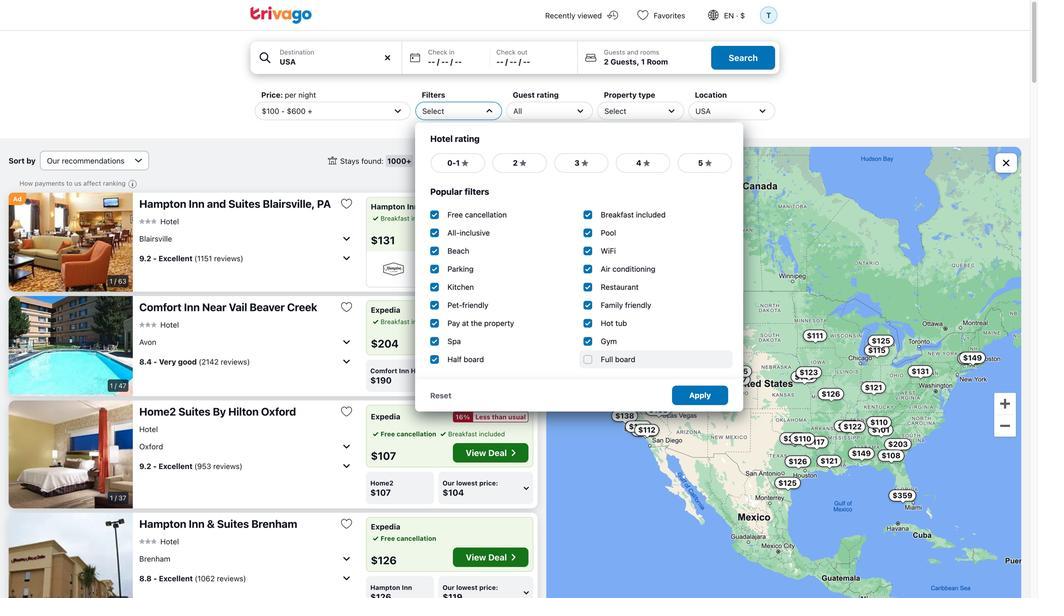 Task type: describe. For each thing, give the bounding box(es) containing it.
1 / 63
[[110, 278, 126, 285]]

$119 button
[[598, 289, 623, 301]]

+
[[308, 107, 312, 115]]

booking sites searched: 325
[[435, 156, 536, 165]]

home2 suites by hilton oxford button
[[139, 405, 332, 419]]

select for filters
[[422, 107, 444, 115]]

free for first free cancellation button from the bottom of the page
[[381, 535, 395, 542]]

view deal for $126
[[466, 552, 507, 563]]

view deal button for $131
[[453, 228, 529, 247]]

WiFi checkbox
[[584, 247, 592, 255]]

$215
[[730, 367, 748, 376]]

comfort for comfort inn near vail beaver creek
[[139, 301, 182, 314]]

out
[[518, 48, 528, 56]]

our for $204
[[443, 367, 455, 375]]

0 horizontal spatial $126 button
[[785, 456, 811, 468]]

pool
[[601, 228, 616, 237]]

lowest for $107
[[456, 480, 478, 487]]

avon button
[[139, 333, 353, 351]]

excellent for and
[[159, 254, 193, 263]]

air conditioning
[[601, 265, 656, 274]]

hilton
[[228, 405, 259, 418]]

hotel rating
[[430, 134, 480, 144]]

booking
[[435, 156, 463, 165]]

by
[[213, 405, 226, 418]]

view deal for $107
[[466, 448, 507, 458]]

$268
[[784, 434, 804, 443]]

map region
[[547, 147, 1022, 598]]

free for 1st free cancellation button
[[381, 430, 395, 438]]

$239
[[635, 426, 655, 435]]

breakfast included up pool
[[601, 210, 666, 219]]

1 view from the top
[[466, 232, 486, 242]]

breakfast left pay at the property option
[[381, 318, 410, 326]]

hampton inn & suites brenham button
[[139, 517, 332, 531]]

$104 button
[[625, 421, 652, 433]]

board for half board
[[464, 355, 484, 364]]

0 horizontal spatial $126
[[371, 554, 397, 567]]

property type
[[604, 90, 656, 99]]

hampton inn & suites brenham
[[139, 518, 297, 530]]

1 vertical spatial $149
[[852, 449, 871, 458]]

hotel button for comfort
[[139, 320, 179, 330]]

comfort for comfort inn hotels $190
[[370, 367, 397, 375]]

$151 button
[[958, 353, 983, 365]]

(1062
[[195, 574, 215, 583]]

4
[[637, 159, 642, 167]]

63
[[118, 278, 126, 285]]

per
[[285, 90, 297, 99]]

$109 button
[[645, 404, 672, 416]]

5
[[698, 159, 703, 167]]

price: inside button
[[479, 584, 498, 592]]

$239 button
[[631, 425, 659, 437]]

included down pet-friendly option at the left of the page
[[412, 318, 438, 326]]

stays
[[340, 156, 359, 165]]

price: for $204
[[479, 367, 498, 375]]

$107 inside home2 $107
[[370, 488, 391, 498]]

Pet-friendly checkbox
[[430, 301, 439, 310]]

good
[[178, 357, 197, 366]]

creek
[[287, 301, 317, 314]]

Half board checkbox
[[430, 355, 439, 364]]

expedia for $126
[[371, 523, 401, 531]]

0 vertical spatial $126
[[822, 390, 841, 399]]

1 vertical spatial $107
[[371, 450, 396, 462]]

2 vertical spatial breakfast included button
[[439, 429, 505, 439]]

Beach checkbox
[[430, 247, 439, 255]]

pet-friendly
[[448, 301, 489, 310]]

1 horizontal spatial $111 button
[[803, 330, 827, 342]]

avon
[[139, 338, 156, 347]]

hampton inside "button"
[[139, 518, 186, 530]]

0 vertical spatial $204
[[371, 337, 399, 350]]

0 horizontal spatial $111 button
[[599, 349, 623, 361]]

payments
[[35, 180, 65, 187]]

hampton inn and suites blairsville, pa button
[[139, 197, 332, 211]]

0 vertical spatial free cancellation
[[448, 210, 507, 219]]

$115 button
[[865, 345, 890, 356]]

0 vertical spatial $121 button
[[861, 382, 886, 394]]

$100
[[262, 107, 279, 115]]

1 vertical spatial free cancellation
[[381, 430, 436, 438]]

guest rating
[[513, 90, 559, 99]]

$101 button
[[869, 424, 894, 436]]

1 vertical spatial property
[[484, 319, 514, 328]]

1 vertical spatial the
[[471, 319, 482, 328]]

1 vertical spatial breakfast included button
[[371, 317, 438, 327]]

1 horizontal spatial $125
[[872, 337, 891, 345]]

how
[[19, 180, 33, 187]]

0 horizontal spatial $121
[[821, 457, 838, 466]]

$107 inside 'button'
[[838, 422, 856, 431]]

1 vertical spatial pay
[[448, 319, 460, 328]]

view for $107
[[466, 448, 486, 458]]

$110 $359
[[871, 418, 913, 500]]

pay at the property button
[[440, 214, 508, 223]]

home2 for home2 suites by hilton oxford
[[139, 405, 176, 418]]

check out -- / -- / --
[[497, 48, 530, 66]]

all
[[514, 107, 522, 115]]

expedia for $204
[[371, 306, 401, 315]]

kitchen
[[448, 283, 474, 292]]

reset button
[[430, 391, 452, 400]]

$268 button
[[780, 433, 808, 445]]

0 horizontal spatial $149 button
[[849, 448, 875, 460]]

3 button
[[554, 153, 609, 173]]

Breakfast included checkbox
[[584, 210, 592, 219]]

breakfast included down less
[[448, 430, 505, 438]]

brenham inside "button"
[[251, 518, 297, 530]]

excellent for &
[[159, 574, 193, 583]]

search
[[729, 53, 758, 63]]

$104 inside our lowest price: $104
[[443, 488, 464, 498]]

1 vertical spatial $121 button
[[817, 455, 842, 467]]

$204 inside button
[[716, 374, 736, 383]]

Full board checkbox
[[584, 355, 592, 364]]

2 expedia from the top
[[371, 412, 401, 421]]

popular filters
[[430, 187, 489, 197]]

5 button
[[678, 153, 733, 173]]

breakfast down 16%
[[448, 430, 477, 438]]

2 free cancellation button from the top
[[371, 534, 436, 544]]

air
[[601, 265, 611, 274]]

1 vertical spatial $110 button
[[790, 433, 816, 445]]

rating for guest rating
[[537, 90, 559, 99]]

our lowest price: button
[[438, 577, 534, 598]]

sort
[[9, 156, 25, 165]]

Air conditioning checkbox
[[584, 265, 592, 273]]

very
[[159, 357, 176, 366]]

$101
[[872, 426, 890, 434]]

beach
[[448, 247, 469, 255]]

1 vertical spatial $125
[[779, 479, 797, 488]]

Parking checkbox
[[430, 265, 439, 273]]

$115
[[868, 346, 886, 355]]

spa
[[448, 337, 461, 346]]

brenham inside "button"
[[139, 555, 170, 563]]

inn inside button
[[402, 584, 412, 592]]

suites for &
[[217, 518, 249, 530]]

our lowest price: $104
[[443, 480, 498, 498]]

$107 button
[[834, 420, 860, 432]]

popular
[[430, 187, 463, 197]]

$119
[[601, 290, 619, 299]]

0 vertical spatial $110 button
[[867, 417, 892, 429]]

home2 suites by hilton oxford
[[139, 405, 296, 418]]

type
[[639, 90, 656, 99]]

searched:
[[484, 156, 518, 165]]

0 vertical spatial breakfast included button
[[371, 214, 438, 223]]

1 expect from the left
[[423, 273, 444, 280]]

$131 button
[[908, 366, 933, 377]]

$110 for $110
[[794, 434, 812, 443]]

comfort inn near vail beaver creek, (avon, usa) image
[[9, 296, 133, 396]]

hotel for "hotel" "button" for hampton
[[160, 537, 179, 546]]

1 vertical spatial cancellation
[[397, 430, 436, 438]]

usual
[[508, 413, 526, 421]]

recently
[[545, 11, 576, 20]]

location
[[695, 90, 727, 99]]

better.
[[446, 273, 466, 280]]

pet-
[[448, 301, 462, 310]]

reviews) down avon button
[[221, 357, 250, 366]]

hotel for 1st "hotel" "button" from the top of the page
[[160, 217, 179, 226]]

vail
[[229, 301, 247, 314]]

1 horizontal spatial $126
[[789, 457, 808, 466]]

2 button
[[492, 153, 548, 173]]

1 view deal from the top
[[466, 232, 507, 242]]

0 vertical spatial $121
[[865, 383, 883, 392]]

1 for home2 suites by hilton oxford
[[110, 494, 113, 502]]

home2 suites by hilton oxford, (oxford, usa) image
[[9, 401, 133, 509]]

comfort inn near vail beaver creek
[[139, 301, 317, 314]]

inn inside button
[[189, 197, 205, 210]]

hampton inn inside button
[[370, 584, 412, 592]]

inclusive
[[460, 228, 490, 237]]

lowest for $204
[[456, 367, 478, 375]]

Destination search field
[[280, 56, 395, 68]]

the inside pay at the property button
[[470, 215, 480, 222]]

check for check in -- / -- / --
[[428, 48, 448, 56]]

$117 button
[[804, 436, 829, 448]]

All-inclusive checkbox
[[430, 229, 439, 237]]

Pool checkbox
[[584, 229, 592, 237]]

blairsville button
[[139, 230, 353, 247]]

$112
[[638, 426, 656, 435]]

and inside guests and rooms 2 guests, 1 room
[[627, 48, 639, 56]]

hotel button for hampton
[[139, 537, 179, 546]]

check for check out -- / -- / --
[[497, 48, 516, 56]]

included down 4 button
[[636, 210, 666, 219]]

lowest inside button
[[456, 584, 478, 592]]

rating for hotel rating
[[455, 134, 480, 144]]

pay at the property inside button
[[450, 215, 508, 222]]

pay inside button
[[450, 215, 460, 222]]

to
[[66, 180, 72, 187]]

0 vertical spatial hampton inn
[[371, 202, 419, 211]]

1 inside 0-1 button
[[456, 159, 460, 167]]

reviews) for by
[[213, 462, 243, 471]]

tub
[[616, 319, 627, 328]]

0 vertical spatial $149 button
[[960, 352, 986, 364]]

1 deal from the top
[[488, 232, 507, 242]]

blairsville,
[[263, 197, 315, 210]]

$190 for our lowest price: $190
[[443, 375, 464, 386]]

hotel for comfort's "hotel" "button"
[[160, 320, 179, 329]]

clear image
[[383, 53, 393, 63]]

guests and rooms 2 guests, 1 room
[[604, 48, 668, 66]]

$112 button
[[635, 424, 660, 436]]

found:
[[362, 156, 384, 165]]

friendly for family friendly
[[625, 301, 652, 310]]

Spa checkbox
[[430, 337, 439, 346]]

47
[[119, 382, 126, 390]]



Task type: vqa. For each thing, say whether or not it's contained in the screenshot.


Task type: locate. For each thing, give the bounding box(es) containing it.
9.2 - excellent (953 reviews)
[[139, 462, 243, 471]]

1 left "sites"
[[456, 159, 460, 167]]

$126 down $268 button at the right bottom of the page
[[789, 457, 808, 466]]

2 inside button
[[513, 159, 518, 167]]

1 vertical spatial $204
[[716, 374, 736, 383]]

$110 for $110 $359
[[871, 418, 888, 427]]

oxford up 9.2 - excellent (953 reviews)
[[139, 442, 163, 451]]

full board
[[601, 355, 636, 364]]

view deal down less
[[466, 448, 507, 458]]

2 vertical spatial lowest
[[456, 584, 478, 592]]

excellent for by
[[159, 462, 193, 471]]

price: inside our lowest price: $190
[[479, 367, 498, 375]]

view up our lowest price:
[[466, 552, 486, 563]]

2 vertical spatial our
[[443, 584, 455, 592]]

reviews) down brenham "button"
[[217, 574, 246, 583]]

Gym checkbox
[[584, 337, 592, 346]]

in
[[449, 48, 455, 56]]

1 / 37
[[110, 494, 126, 502]]

en
[[724, 11, 734, 20]]

gym
[[601, 337, 617, 346]]

(2142
[[199, 357, 219, 366]]

Hot tub checkbox
[[584, 319, 592, 328]]

1 vertical spatial comfort
[[370, 367, 397, 375]]

board right full
[[615, 355, 636, 364]]

rooms
[[641, 48, 660, 56]]

0 vertical spatial the
[[470, 215, 480, 222]]

select for property type
[[605, 107, 627, 115]]

$190 for comfort inn hotels $190
[[370, 375, 392, 386]]

3 price: from the top
[[479, 584, 498, 592]]

1 vertical spatial hampton inn
[[423, 258, 462, 266]]

Restaurant checkbox
[[584, 283, 592, 291]]

Pay at the property checkbox
[[430, 319, 439, 328]]

filters
[[422, 90, 445, 99]]

check left in
[[428, 48, 448, 56]]

0-1 button
[[430, 153, 486, 173]]

0-1
[[448, 159, 460, 167]]

breakfast included button down 16%
[[439, 429, 505, 439]]

0 horizontal spatial $110
[[794, 434, 812, 443]]

2 down guests
[[604, 57, 609, 66]]

hotels
[[411, 367, 432, 375]]

37
[[119, 494, 126, 502]]

$123 button
[[796, 367, 822, 379]]

view deal button for $126
[[453, 548, 529, 567]]

1 left 47
[[110, 382, 113, 390]]

excellent left (1062
[[159, 574, 193, 583]]

1 vertical spatial our
[[443, 480, 455, 487]]

3 deal from the top
[[488, 552, 507, 563]]

0 horizontal spatial $104
[[443, 488, 464, 498]]

0 horizontal spatial brenham
[[139, 555, 170, 563]]

included down 16% less than usual
[[479, 430, 505, 438]]

9.2 - excellent (1151 reviews)
[[139, 254, 243, 263]]

1 vertical spatial $149 button
[[849, 448, 875, 460]]

3 expedia from the top
[[371, 523, 401, 531]]

8.4
[[139, 357, 152, 366]]

comfort inside "button"
[[139, 301, 182, 314]]

0 vertical spatial $111 button
[[803, 330, 827, 342]]

0 vertical spatial 2
[[604, 57, 609, 66]]

hampton inn & suites brenham, (brenham, usa) image
[[9, 513, 133, 598]]

free cancellation down reset button
[[381, 430, 436, 438]]

$131
[[371, 234, 395, 247], [912, 367, 930, 376]]

0-
[[448, 159, 456, 167]]

1 horizontal spatial brenham
[[251, 518, 297, 530]]

deal down pay at the property button
[[488, 232, 507, 242]]

3 lowest from the top
[[456, 584, 478, 592]]

0 vertical spatial $131
[[371, 234, 395, 247]]

our inside our lowest price: $104
[[443, 480, 455, 487]]

select down the filters
[[422, 107, 444, 115]]

brenham up 8.8
[[139, 555, 170, 563]]

$110 inside $110 $359
[[871, 418, 888, 427]]

friendly
[[462, 301, 489, 310], [625, 301, 652, 310]]

inn
[[189, 197, 205, 210], [407, 202, 419, 211], [453, 258, 462, 266], [184, 301, 200, 314], [399, 367, 409, 375], [189, 518, 205, 530], [402, 584, 412, 592]]

pay up 'spa'
[[448, 319, 460, 328]]

$131 inside button
[[912, 367, 930, 376]]

comfort inside comfort inn hotels $190
[[370, 367, 397, 375]]

2 friendly from the left
[[625, 301, 652, 310]]

0 horizontal spatial oxford
[[139, 442, 163, 451]]

2 lowest from the top
[[456, 480, 478, 487]]

restaurant
[[601, 283, 639, 292]]

expedia down comfort inn hotels $190
[[371, 412, 401, 421]]

$126 button
[[818, 388, 844, 400], [785, 456, 811, 468]]

suites for and
[[229, 197, 260, 210]]

rating right guest
[[537, 90, 559, 99]]

0 vertical spatial home2
[[139, 405, 176, 418]]

$125
[[872, 337, 891, 345], [779, 479, 797, 488]]

Family friendly checkbox
[[584, 301, 592, 310]]

oxford right hilton
[[261, 405, 296, 418]]

cancellation down reset button
[[397, 430, 436, 438]]

lowest inside our lowest price: $104
[[456, 480, 478, 487]]

cancellation up inclusive
[[465, 210, 507, 219]]

1 hotel button from the top
[[139, 217, 179, 226]]

2 view deal from the top
[[466, 448, 507, 458]]

suites right &
[[217, 518, 249, 530]]

property
[[482, 215, 508, 222], [484, 319, 514, 328]]

free cancellation
[[448, 210, 507, 219], [381, 430, 436, 438], [381, 535, 436, 542]]

$190
[[370, 375, 392, 386], [443, 375, 464, 386]]

2 vertical spatial excellent
[[159, 574, 193, 583]]

1 vertical spatial view
[[466, 448, 486, 458]]

0 vertical spatial free cancellation button
[[371, 429, 436, 439]]

1 friendly from the left
[[462, 301, 489, 310]]

(1151
[[194, 254, 212, 263]]

0 vertical spatial expedia
[[371, 306, 401, 315]]

1 select from the left
[[422, 107, 444, 115]]

0 vertical spatial $104
[[629, 422, 648, 431]]

2 view deal button from the top
[[453, 443, 529, 463]]

board for full board
[[615, 355, 636, 364]]

breakfast up pool
[[601, 210, 634, 219]]

guest
[[513, 90, 535, 99]]

2 expect from the left
[[468, 273, 488, 280]]

1 left 37
[[110, 494, 113, 502]]

1 our from the top
[[443, 367, 455, 375]]

1 vertical spatial $126
[[789, 457, 808, 466]]

at inside pay at the property button
[[462, 215, 468, 222]]

hilton.
[[490, 273, 510, 280]]

2 $190 from the left
[[443, 375, 464, 386]]

1 vertical spatial home2
[[370, 480, 394, 487]]

1 horizontal spatial expect
[[468, 273, 488, 280]]

hampton inn and suites blairsville, pa, (blairsville, usa) image
[[9, 193, 133, 292]]

free cancellation button up hampton inn button
[[371, 534, 436, 544]]

1 board from the left
[[464, 355, 484, 364]]

2 vertical spatial suites
[[217, 518, 249, 530]]

our lowest price:
[[443, 584, 498, 592]]

Free cancellation checkbox
[[430, 210, 439, 219]]

2 our from the top
[[443, 480, 455, 487]]

8.8 - excellent (1062 reviews)
[[139, 574, 246, 583]]

comfort inn near vail beaver creek button
[[139, 301, 332, 314]]

$111 down gym
[[603, 350, 619, 359]]

0 vertical spatial free
[[448, 210, 463, 219]]

friendly down kitchen
[[462, 301, 489, 310]]

1 for comfort inn near vail beaver creek
[[110, 382, 113, 390]]

than
[[492, 413, 507, 421]]

1 inside guests and rooms 2 guests, 1 room
[[641, 57, 645, 66]]

$146 button
[[791, 371, 818, 383]]

1 horizontal spatial oxford
[[261, 405, 296, 418]]

$190 inside our lowest price: $190
[[443, 375, 464, 386]]

affect
[[83, 180, 101, 187]]

beaver
[[250, 301, 285, 314]]

brenham up brenham "button"
[[251, 518, 297, 530]]

2 view from the top
[[466, 448, 486, 458]]

$121
[[865, 383, 883, 392], [821, 457, 838, 466]]

price: inside our lowest price: $104
[[479, 480, 498, 487]]

2 check from the left
[[497, 48, 516, 56]]

8.8
[[139, 574, 152, 583]]

0 horizontal spatial home2
[[139, 405, 176, 418]]

2 select from the left
[[605, 107, 627, 115]]

view up our lowest price: $104
[[466, 448, 486, 458]]

3 view deal button from the top
[[453, 548, 529, 567]]

325
[[522, 156, 536, 165]]

included up all-inclusive option
[[412, 215, 438, 222]]

2 vertical spatial expedia
[[371, 523, 401, 531]]

3 view deal from the top
[[466, 552, 507, 563]]

1 horizontal spatial $190
[[443, 375, 464, 386]]

lowest inside our lowest price: $190
[[456, 367, 478, 375]]

hampton inn image
[[371, 262, 416, 277]]

comfort left hotels
[[370, 367, 397, 375]]

$111 button down gym
[[599, 349, 623, 361]]

expect up kitchen option
[[423, 273, 444, 280]]

0 horizontal spatial friendly
[[462, 301, 489, 310]]

1 vertical spatial oxford
[[139, 442, 163, 451]]

property inside button
[[482, 215, 508, 222]]

check in -- / -- / --
[[428, 48, 462, 66]]

1 vertical spatial rating
[[455, 134, 480, 144]]

0 vertical spatial rating
[[537, 90, 559, 99]]

excellent left (1151
[[159, 254, 193, 263]]

view for $126
[[466, 552, 486, 563]]

check left out
[[497, 48, 516, 56]]

and inside hampton inn and suites blairsville, pa button
[[207, 197, 226, 210]]

2 vertical spatial view
[[466, 552, 486, 563]]

0 vertical spatial $125
[[872, 337, 891, 345]]

$125 button
[[868, 335, 894, 347], [775, 477, 801, 489]]

our inside our lowest price: $190
[[443, 367, 455, 375]]

0 horizontal spatial $149
[[852, 449, 871, 458]]

$204
[[371, 337, 399, 350], [716, 374, 736, 383]]

2 inside guests and rooms 2 guests, 1 room
[[604, 57, 609, 66]]

recently viewed
[[545, 11, 602, 20]]

$104 inside button
[[629, 422, 648, 431]]

view down pay at the property button
[[466, 232, 486, 242]]

and up blairsville button in the top of the page
[[207, 197, 226, 210]]

suites up blairsville button in the top of the page
[[229, 197, 260, 210]]

1 9.2 from the top
[[139, 254, 151, 263]]

hampton inn button
[[366, 577, 434, 598]]

1 vertical spatial pay at the property
[[448, 319, 514, 328]]

deal down the than
[[488, 448, 507, 458]]

destination
[[280, 48, 314, 56]]

at down pet-friendly
[[462, 319, 469, 328]]

0 vertical spatial property
[[482, 215, 508, 222]]

1 left 63 at left
[[110, 278, 113, 285]]

1 horizontal spatial rating
[[537, 90, 559, 99]]

1 vertical spatial deal
[[488, 448, 507, 458]]

$138
[[616, 412, 635, 420]]

$126 up hampton inn button
[[371, 554, 397, 567]]

pa
[[317, 197, 331, 210]]

free
[[448, 210, 463, 219], [381, 430, 395, 438], [381, 535, 395, 542]]

hampton inside button
[[139, 197, 186, 210]]

expedia down home2 $107
[[371, 523, 401, 531]]

2 vertical spatial view deal
[[466, 552, 507, 563]]

1 horizontal spatial $121
[[865, 383, 883, 392]]

expedia down the hampton inn image
[[371, 306, 401, 315]]

0 horizontal spatial and
[[207, 197, 226, 210]]

$187
[[729, 375, 747, 384]]

1 expedia from the top
[[371, 306, 401, 315]]

2 deal from the top
[[488, 448, 507, 458]]

check inside check out -- / -- / --
[[497, 48, 516, 56]]

price:
[[479, 367, 498, 375], [479, 480, 498, 487], [479, 584, 498, 592]]

Destination field
[[251, 42, 402, 74]]

board
[[464, 355, 484, 364], [615, 355, 636, 364]]

2 vertical spatial cancellation
[[397, 535, 436, 542]]

full
[[601, 355, 613, 364]]

suites
[[229, 197, 260, 210], [179, 405, 210, 418], [217, 518, 249, 530]]

1 horizontal spatial $111
[[807, 331, 824, 340]]

all-
[[448, 228, 460, 237]]

hotel button
[[139, 217, 179, 226], [139, 320, 179, 330], [139, 425, 158, 434], [139, 537, 179, 546]]

0 vertical spatial cancellation
[[465, 210, 507, 219]]

trivago logo image
[[251, 6, 312, 24]]

3 hotel button from the top
[[139, 425, 158, 434]]

reviews) for and
[[214, 254, 243, 263]]

9.2 for hampton inn and suites blairsville, pa
[[139, 254, 151, 263]]

free cancellation up inclusive
[[448, 210, 507, 219]]

0 vertical spatial $110
[[871, 418, 888, 427]]

1 horizontal spatial $149 button
[[960, 352, 986, 364]]

friendly up "tub"
[[625, 301, 652, 310]]

1
[[641, 57, 645, 66], [456, 159, 460, 167], [110, 278, 113, 285], [110, 382, 113, 390], [110, 494, 113, 502]]

0 horizontal spatial $125 button
[[775, 477, 801, 489]]

1 horizontal spatial board
[[615, 355, 636, 364]]

1 vertical spatial suites
[[179, 405, 210, 418]]

0 horizontal spatial $121 button
[[817, 455, 842, 467]]

4 hotel button from the top
[[139, 537, 179, 546]]

1 horizontal spatial home2
[[370, 480, 394, 487]]

0 vertical spatial $125 button
[[868, 335, 894, 347]]

our for $107
[[443, 480, 455, 487]]

property down pet-friendly
[[484, 319, 514, 328]]

2 hotel button from the top
[[139, 320, 179, 330]]

1 vertical spatial expedia
[[371, 412, 401, 421]]

0 horizontal spatial $131
[[371, 234, 395, 247]]

2 price: from the top
[[479, 480, 498, 487]]

3 view from the top
[[466, 552, 486, 563]]

1 horizontal spatial $125 button
[[868, 335, 894, 347]]

suites left by
[[179, 405, 210, 418]]

deal up our lowest price: button
[[488, 552, 507, 563]]

breakfast included up all-inclusive option
[[381, 215, 438, 222]]

1 $190 from the left
[[370, 375, 392, 386]]

1 horizontal spatial $131
[[912, 367, 930, 376]]

$121 down $117 button
[[821, 457, 838, 466]]

$111 button up $123
[[803, 330, 827, 342]]

the down pet-friendly
[[471, 319, 482, 328]]

cancellation up hampton inn button
[[397, 535, 436, 542]]

comfort up avon on the bottom left
[[139, 301, 182, 314]]

2 vertical spatial $107
[[370, 488, 391, 498]]

16%
[[456, 413, 470, 421]]

the
[[470, 215, 480, 222], [471, 319, 482, 328]]

0 horizontal spatial $125
[[779, 479, 797, 488]]

hotel button for home2
[[139, 425, 158, 434]]

select down property
[[605, 107, 627, 115]]

inn inside comfort inn hotels $190
[[399, 367, 409, 375]]

our inside button
[[443, 584, 455, 592]]

apply
[[690, 391, 711, 400]]

free cancellation up hampton inn button
[[381, 535, 436, 542]]

1 vertical spatial brenham
[[139, 555, 170, 563]]

$122
[[844, 422, 862, 431]]

breakfast included button down pet-friendly option at the left of the page
[[371, 317, 438, 327]]

home2 for home2 $107
[[370, 480, 394, 487]]

our
[[443, 367, 455, 375], [443, 480, 455, 487], [443, 584, 455, 592]]

parking
[[448, 265, 474, 274]]

breakfast included button up all-inclusive option
[[371, 214, 438, 223]]

friendly for pet-friendly
[[462, 301, 489, 310]]

filters
[[465, 187, 489, 197]]

deal for $107
[[488, 448, 507, 458]]

excellent
[[159, 254, 193, 263], [159, 462, 193, 471], [159, 574, 193, 583]]

reviews) right (1151
[[214, 254, 243, 263]]

pay up all-
[[450, 215, 460, 222]]

reviews) right the (953
[[213, 462, 243, 471]]

view deal button up our lowest price: button
[[453, 548, 529, 567]]

1 down rooms on the top right of page
[[641, 57, 645, 66]]

$126 button down $123 "button" in the bottom of the page
[[818, 388, 844, 400]]

room
[[647, 57, 668, 66]]

1 free cancellation button from the top
[[371, 429, 436, 439]]

1 vertical spatial free
[[381, 430, 395, 438]]

view deal button down pay at the property button
[[453, 228, 529, 247]]

home2 inside button
[[139, 405, 176, 418]]

2 9.2 from the top
[[139, 462, 151, 471]]

1 at from the top
[[462, 215, 468, 222]]

expect up kitchen
[[468, 273, 488, 280]]

$125 up '$115'
[[872, 337, 891, 345]]

suites inside "button"
[[217, 518, 249, 530]]

1 view deal button from the top
[[453, 228, 529, 247]]

1 vertical spatial $110
[[794, 434, 812, 443]]

$111 for the right $111 "button"
[[807, 331, 824, 340]]

hampton inside button
[[370, 584, 400, 592]]

view deal button down 16% less than usual
[[453, 443, 529, 463]]

2 vertical spatial $126
[[371, 554, 397, 567]]

favorites link
[[628, 0, 698, 30]]

1 horizontal spatial $204
[[716, 374, 736, 383]]

$126 button down $268 button at the right bottom of the page
[[785, 456, 811, 468]]

/
[[437, 57, 440, 66], [451, 57, 453, 66], [506, 57, 508, 66], [519, 57, 521, 66], [114, 278, 116, 285], [115, 382, 117, 390], [115, 494, 117, 502]]

1 check from the left
[[428, 48, 448, 56]]

0 vertical spatial suites
[[229, 197, 260, 210]]

hampton inn and suites blairsville, pa
[[139, 197, 331, 210]]

reviews) for &
[[217, 574, 246, 583]]

1 horizontal spatial select
[[605, 107, 627, 115]]

deal for $126
[[488, 552, 507, 563]]

1 price: from the top
[[479, 367, 498, 375]]

$121 button down $117 button
[[817, 455, 842, 467]]

0 vertical spatial $149
[[963, 353, 982, 362]]

view deal up our lowest price: button
[[466, 552, 507, 563]]

0 vertical spatial lowest
[[456, 367, 478, 375]]

·
[[736, 11, 739, 20]]

$122 button
[[840, 421, 866, 433]]

2
[[604, 57, 609, 66], [513, 159, 518, 167]]

$121 button down $115 button
[[861, 382, 886, 394]]

0 vertical spatial and
[[627, 48, 639, 56]]

0 horizontal spatial comfort
[[139, 301, 182, 314]]

1 vertical spatial 2
[[513, 159, 518, 167]]

2 vertical spatial free cancellation
[[381, 535, 436, 542]]

excellent left the (953
[[159, 462, 193, 471]]

Kitchen checkbox
[[430, 283, 439, 291]]

view deal button for $107
[[453, 443, 529, 463]]

comfort inn hotels $190
[[370, 367, 432, 386]]

0 horizontal spatial select
[[422, 107, 444, 115]]

$203 button
[[885, 439, 912, 450]]

1 horizontal spatial check
[[497, 48, 516, 56]]

1 lowest from the top
[[456, 367, 478, 375]]

the up inclusive
[[470, 215, 480, 222]]

$190 inside comfort inn hotels $190
[[370, 375, 392, 386]]

and up guests,
[[627, 48, 639, 56]]

1 horizontal spatial $121 button
[[861, 382, 886, 394]]

2 board from the left
[[615, 355, 636, 364]]

$125 down $268 button at the right bottom of the page
[[779, 479, 797, 488]]

2 left 325
[[513, 159, 518, 167]]

1 horizontal spatial friendly
[[625, 301, 652, 310]]

near
[[202, 301, 227, 314]]

check inside check in -- / -- / --
[[428, 48, 448, 56]]

pay at the property down pet-friendly
[[448, 319, 514, 328]]

free cancellation button down reset button
[[371, 429, 436, 439]]

breakfast included down pet-friendly option at the left of the page
[[381, 318, 438, 326]]

1 vertical spatial and
[[207, 197, 226, 210]]

2 at from the top
[[462, 319, 469, 328]]

price: for $107
[[479, 480, 498, 487]]

view deal
[[466, 232, 507, 242], [466, 448, 507, 458], [466, 552, 507, 563]]

at up all-inclusive
[[462, 215, 468, 222]]

1 horizontal spatial comfort
[[370, 367, 397, 375]]

$111 up $123
[[807, 331, 824, 340]]

viewed
[[578, 11, 602, 20]]

$117
[[808, 438, 825, 447]]

en · $
[[724, 11, 745, 20]]

0 vertical spatial our
[[443, 367, 455, 375]]

1 for hampton inn and suites blairsville, pa
[[110, 278, 113, 285]]

3 our from the top
[[443, 584, 455, 592]]

1 vertical spatial $111
[[603, 350, 619, 359]]

9.2 for home2 suites by hilton oxford
[[139, 462, 151, 471]]

hotel
[[430, 134, 453, 144], [160, 217, 179, 226], [160, 320, 179, 329], [139, 425, 158, 434], [160, 537, 179, 546]]

breakfast left free cancellation checkbox
[[381, 215, 410, 222]]

$121 down $115 button
[[865, 383, 883, 392]]

2 horizontal spatial $126
[[822, 390, 841, 399]]

$215 button
[[726, 366, 752, 378]]

pay at the property up inclusive
[[450, 215, 508, 222]]

rating up "sites"
[[455, 134, 480, 144]]

0 horizontal spatial check
[[428, 48, 448, 56]]

$108
[[882, 451, 901, 460]]

$111 for the leftmost $111 "button"
[[603, 350, 619, 359]]

view deal down pay at the property button
[[466, 232, 507, 242]]

board up our lowest price: $190
[[464, 355, 484, 364]]

0 vertical spatial $126 button
[[818, 388, 844, 400]]

$126 down $123 "button" in the bottom of the page
[[822, 390, 841, 399]]

8.4 - very good (2142 reviews)
[[139, 357, 250, 366]]

property up inclusive
[[482, 215, 508, 222]]



